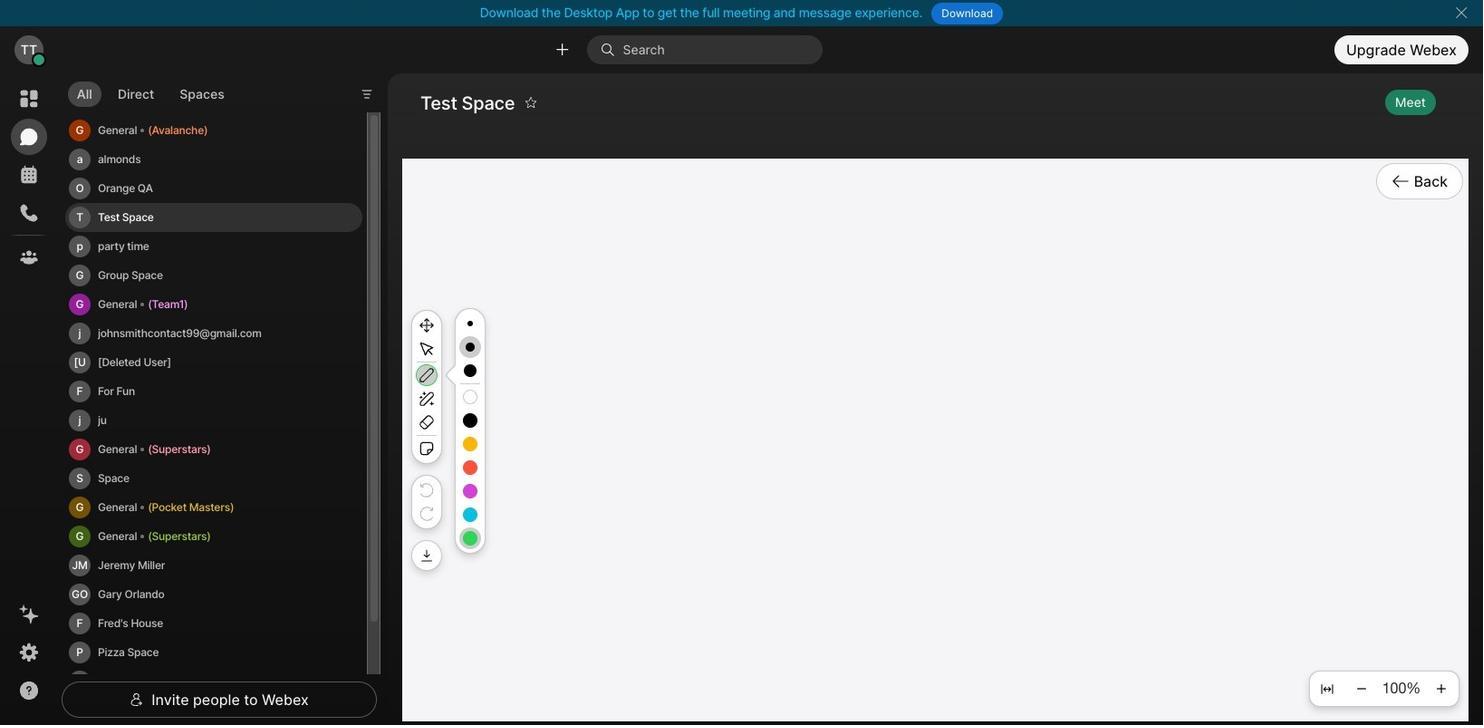 Task type: describe. For each thing, give the bounding box(es) containing it.
(avalanche) element
[[148, 121, 208, 141]]

help image
[[18, 680, 40, 702]]

teams, has no new notifications image
[[18, 247, 40, 268]]

add to favorites image
[[525, 88, 538, 117]]

5 general list item from the top
[[65, 522, 363, 551]]

(pocket masters) element
[[148, 498, 234, 518]]

group space list item
[[65, 261, 363, 290]]

3 general list item from the top
[[65, 435, 363, 464]]

2 general list item from the top
[[65, 290, 363, 319]]

settings image
[[18, 642, 40, 663]]

wrapper image
[[33, 54, 45, 66]]

webex tab list
[[11, 81, 47, 276]]

dashboard image
[[18, 88, 40, 110]]

connect people image
[[554, 41, 572, 59]]

jeremy miller list item
[[65, 551, 363, 580]]

2 (superstars) element from the top
[[148, 527, 211, 547]]

johnsmithcontact99@gmail.com list item
[[65, 319, 363, 348]]

messaging, has no new notifications image
[[18, 126, 40, 148]]

party time list item
[[65, 232, 363, 261]]

test space list item
[[65, 203, 363, 232]]

for fun list item
[[65, 377, 363, 406]]



Task type: vqa. For each thing, say whether or not it's contained in the screenshot.
the two hands high-fiving image
no



Task type: locate. For each thing, give the bounding box(es) containing it.
wrapper image right connect people icon at top
[[601, 43, 623, 57]]

navigation
[[0, 73, 58, 725]]

(superstars) element up the space list item
[[148, 440, 211, 460]]

(superstars) element
[[148, 440, 211, 460], [148, 527, 211, 547]]

ju list item
[[65, 406, 363, 435]]

general list item
[[65, 116, 363, 145], [65, 290, 363, 319], [65, 435, 363, 464], [65, 493, 363, 522], [65, 522, 363, 551]]

1 horizontal spatial wrapper image
[[601, 43, 623, 57]]

4 general list item from the top
[[65, 493, 363, 522]]

0 vertical spatial [deleted user] list item
[[65, 348, 363, 377]]

1 vertical spatial (superstars) element
[[148, 527, 211, 547]]

space list item
[[65, 464, 363, 493]]

calls image
[[18, 202, 40, 224]]

0 horizontal spatial wrapper image
[[130, 692, 144, 707]]

tab list
[[63, 70, 238, 112]]

2 [deleted user] list item from the top
[[65, 667, 363, 696]]

back image
[[1392, 172, 1410, 190]]

what's new image
[[18, 604, 40, 625]]

wrapper image
[[601, 43, 623, 57], [130, 692, 144, 707]]

(team1) element
[[148, 295, 188, 315]]

1 vertical spatial [deleted user] list item
[[65, 667, 363, 696]]

1 vertical spatial wrapper image
[[130, 692, 144, 707]]

meetings image
[[18, 164, 40, 186]]

1 (superstars) element from the top
[[148, 440, 211, 460]]

0 vertical spatial wrapper image
[[601, 43, 623, 57]]

cancel_16 image
[[1455, 5, 1469, 20]]

almonds list item
[[65, 145, 363, 174]]

general list item down for fun list item
[[65, 435, 363, 464]]

filter by image
[[360, 87, 375, 101]]

orange qa list item
[[65, 174, 363, 203]]

general list item down (pocket masters) element
[[65, 522, 363, 551]]

general list item down party time list item
[[65, 290, 363, 319]]

[deleted user] list item down fred's house list item at bottom left
[[65, 667, 363, 696]]

fred's house list item
[[65, 609, 363, 638]]

1 [deleted user] list item from the top
[[65, 348, 363, 377]]

(superstars) element down (pocket masters) element
[[148, 527, 211, 547]]

1 general list item from the top
[[65, 116, 363, 145]]

pizza space list item
[[65, 638, 363, 667]]

general list item up jeremy miller list item
[[65, 493, 363, 522]]

wrapper image down pizza space list item
[[130, 692, 144, 707]]

general list item up orange qa list item
[[65, 116, 363, 145]]

gary orlando list item
[[65, 580, 363, 609]]

[deleted user] list item
[[65, 348, 363, 377], [65, 667, 363, 696]]

0 vertical spatial (superstars) element
[[148, 440, 211, 460]]

[deleted user] list item up the ju list item
[[65, 348, 363, 377]]



